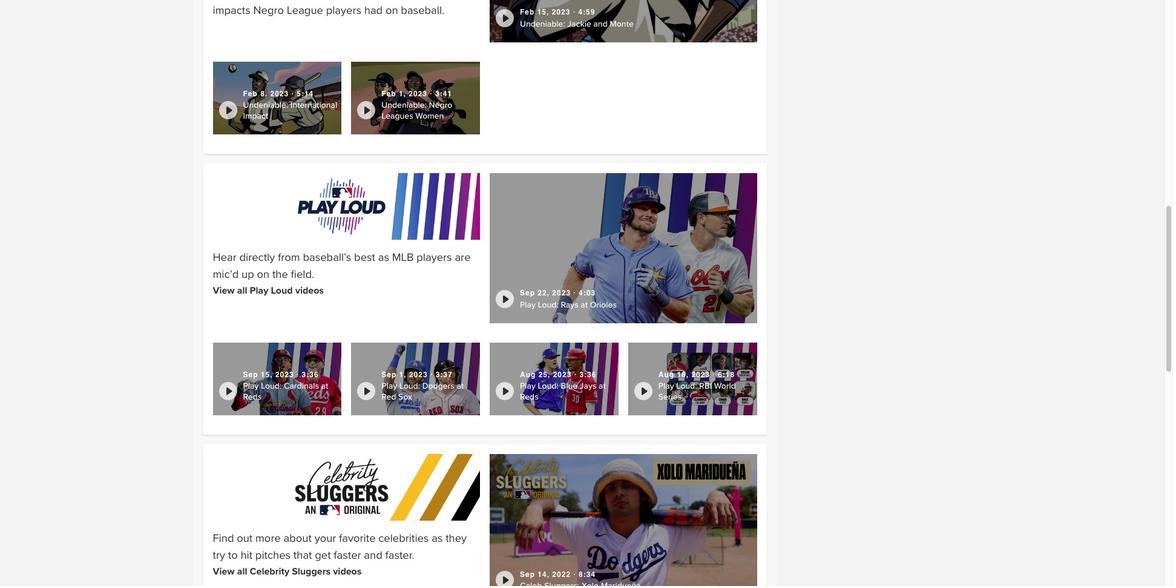 Task type: describe. For each thing, give the bounding box(es) containing it.
view inside hear directly from baseball's best as mlb players are mic'd up on the field. view all play loud videos
[[213, 284, 235, 296]]

at for cardinals
[[321, 381, 328, 391]]

18,
[[677, 370, 689, 379]]

try
[[213, 548, 225, 562]]

all inside find out more about your favorite celebrities as they try to hit pitches that get faster and faster. view all celebrity sluggers videos
[[237, 565, 247, 577]]

all inside hear directly from baseball's best as mlb players are mic'd up on the field. view all play loud videos
[[237, 284, 247, 296]]

3:41
[[435, 89, 452, 98]]

loud: for dodgers
[[399, 381, 420, 391]]

2023 for leagues
[[409, 89, 427, 98]]

and inside find out more about your favorite celebrities as they try to hit pitches that get faster and faster. view all celebrity sluggers videos
[[364, 548, 382, 562]]

directly
[[239, 251, 275, 264]]

from
[[278, 251, 300, 264]]

hit
[[241, 548, 253, 562]]

mlb media player group containing play loud: blue jays at reds
[[490, 343, 619, 415]]

best
[[354, 251, 375, 264]]

play for play loud: dodgers at red sox
[[382, 381, 397, 391]]

sep 22, 2023 · 4:03 play loud: rays at orioles
[[520, 289, 617, 310]]

dodgers
[[422, 381, 455, 391]]

sep for play loud: rays at orioles
[[520, 289, 535, 298]]

mlb media player group containing play loud: rbi world series
[[628, 343, 757, 415]]

25,
[[539, 370, 550, 379]]

reds inside aug 25, 2023 · 3:36 play loud: blue jays at reds
[[520, 391, 539, 402]]

faster
[[334, 548, 361, 562]]

on
[[257, 268, 270, 281]]

view all play loud videos link
[[213, 284, 324, 296]]

15, for undeniable:
[[537, 8, 549, 17]]

that
[[294, 548, 312, 562]]

celeb sluggers: xolo maridueña image
[[490, 454, 757, 586]]

undeniable: negro leagues women image
[[351, 62, 480, 134]]

are
[[455, 251, 471, 264]]

up
[[242, 268, 254, 281]]

hear directly from baseball's best as mlb players are mic'd up on the field. view all play loud videos
[[213, 251, 471, 296]]

· for leagues
[[430, 89, 433, 98]]

impact
[[243, 111, 268, 121]]

feb 15, 2023 · 4:59 undeniable: jackie and monte
[[520, 8, 634, 29]]

at for rays
[[581, 300, 588, 310]]

2023 for and
[[552, 8, 571, 17]]

pitches
[[255, 548, 291, 562]]

2023 for rays
[[552, 289, 571, 298]]

mlb media player group containing play loud: rays at orioles
[[490, 173, 757, 324]]

about
[[284, 532, 312, 545]]

6:18
[[718, 370, 735, 379]]

undeniable: international impact image
[[213, 62, 342, 134]]

play loud: dodgers at red sox image
[[351, 343, 480, 415]]

· for dodgers
[[430, 370, 433, 379]]

sluggers
[[292, 565, 331, 577]]

2022
[[552, 570, 571, 578]]

play inside hear directly from baseball's best as mlb players are mic'd up on the field. view all play loud videos
[[250, 284, 268, 296]]

mlb media player group containing undeniable: negro leagues women
[[351, 62, 480, 134]]

jackie
[[567, 19, 591, 29]]

aug for play loud: rbi world series
[[659, 370, 674, 379]]

celebrity sluggers, an mlb original image
[[213, 454, 480, 521]]

2023 for rbi
[[692, 370, 710, 379]]

15, for play
[[261, 370, 273, 379]]

feb for undeniable: jackie and monte
[[520, 8, 535, 17]]

players
[[417, 251, 452, 264]]

mlb media player group containing sep 14, 2022
[[490, 454, 757, 586]]

international
[[290, 100, 337, 110]]

mlb media player group containing play loud: dodgers at red sox
[[351, 343, 480, 415]]

sep 15, 2023 · 3:36 play loud: cardinals at reds
[[243, 370, 328, 402]]

the
[[272, 268, 288, 281]]

2023 for blue
[[553, 370, 572, 379]]

more
[[255, 532, 281, 545]]

faster.
[[385, 548, 414, 562]]

orioles
[[590, 300, 617, 310]]

play for play loud: rays at orioles
[[520, 300, 536, 310]]

mlb
[[392, 251, 414, 264]]

2023 for dodgers
[[409, 370, 428, 379]]

play loud: rays at orioles image
[[490, 173, 757, 324]]

view all celebrity sluggers videos link
[[213, 565, 362, 577]]

aug 25, 2023 · 3:36 play loud: blue jays at reds
[[520, 370, 606, 402]]

favorite
[[339, 532, 376, 545]]

rbi
[[699, 381, 712, 391]]



Task type: vqa. For each thing, say whether or not it's contained in the screenshot.
at inside the Sep 22, 2023 · 4:03 Play Loud: Rays at Orioles
yes



Task type: locate. For each thing, give the bounding box(es) containing it.
1 all from the top
[[237, 284, 247, 296]]

2023 for impact
[[270, 89, 289, 98]]

feb left '4:59'
[[520, 8, 535, 17]]

undeniable:
[[520, 19, 565, 29], [243, 100, 288, 110], [382, 100, 427, 110]]

loud: for rbi
[[676, 381, 697, 391]]

2 view from the top
[[213, 565, 235, 577]]

loud: for blue
[[538, 381, 559, 391]]

feb for undeniable: negro leagues women
[[382, 89, 396, 98]]

play loud, and mlb original image
[[213, 173, 480, 240]]

14,
[[538, 570, 550, 578]]

· for impact
[[292, 89, 294, 98]]

· left 3:37
[[430, 370, 433, 379]]

4:59
[[578, 8, 595, 17]]

2023 inside "feb 8, 2023 · 5:14 undeniable: international impact"
[[270, 89, 289, 98]]

1, inside the feb 1, 2023 · 3:41 undeniable: negro leagues women
[[399, 89, 406, 98]]

aug inside aug 18, 2023 · 6:18 play loud: rbi world series
[[659, 370, 674, 379]]

1 horizontal spatial aug
[[659, 370, 674, 379]]

· left '4:59'
[[573, 8, 576, 17]]

1 horizontal spatial reds
[[520, 391, 539, 402]]

2023 inside sep 1, 2023 · 3:37 play loud: dodgers at red sox
[[409, 370, 428, 379]]

2023 inside the feb 1, 2023 · 3:41 undeniable: negro leagues women
[[409, 89, 427, 98]]

mlb media player group
[[490, 0, 757, 43], [213, 62, 342, 134], [351, 62, 480, 134], [490, 173, 757, 324], [213, 343, 342, 415], [351, 343, 480, 415], [490, 343, 619, 415], [628, 343, 757, 415], [490, 454, 757, 586]]

play inside sep 1, 2023 · 3:37 play loud: dodgers at red sox
[[382, 381, 397, 391]]

all
[[237, 284, 247, 296], [237, 565, 247, 577]]

4:03
[[579, 289, 596, 298]]

cardinals
[[284, 381, 319, 391]]

loud: down the 25,
[[538, 381, 559, 391]]

play for play loud: blue jays at reds
[[520, 381, 536, 391]]

1 vertical spatial 15,
[[261, 370, 273, 379]]

loud: left cardinals
[[261, 381, 282, 391]]

3:37
[[436, 370, 453, 379]]

all down up
[[237, 284, 247, 296]]

at inside sep 1, 2023 · 3:37 play loud: dodgers at red sox
[[457, 381, 464, 391]]

1 vertical spatial all
[[237, 565, 247, 577]]

view
[[213, 284, 235, 296], [213, 565, 235, 577]]

they
[[446, 532, 467, 545]]

undeniable: for undeniable: negro leagues women
[[382, 100, 427, 110]]

sep 1, 2023 · 3:37 play loud: dodgers at red sox
[[382, 370, 464, 402]]

0 vertical spatial all
[[237, 284, 247, 296]]

play inside sep 15, 2023 · 3:36 play loud: cardinals at reds
[[243, 381, 259, 391]]

mic'd
[[213, 268, 239, 281]]

blue
[[561, 381, 578, 391]]

loud: for cardinals
[[261, 381, 282, 391]]

1 horizontal spatial as
[[432, 532, 443, 545]]

undeniable: for undeniable: international impact
[[243, 100, 288, 110]]

1 aug from the left
[[520, 370, 536, 379]]

1 horizontal spatial undeniable:
[[382, 100, 427, 110]]

aug inside aug 25, 2023 · 3:36 play loud: blue jays at reds
[[520, 370, 536, 379]]

0 horizontal spatial undeniable:
[[243, 100, 288, 110]]

feb left 8,
[[243, 89, 258, 98]]

· inside sep 22, 2023 · 4:03 play loud: rays at orioles
[[574, 289, 576, 298]]

5:14
[[297, 89, 314, 98]]

· left 5:14
[[292, 89, 294, 98]]

0 vertical spatial videos
[[295, 284, 324, 296]]

1 vertical spatial 1,
[[399, 370, 407, 379]]

negro
[[429, 100, 452, 110]]

at for dodgers
[[457, 381, 464, 391]]

· for rays
[[574, 289, 576, 298]]

loud: inside sep 1, 2023 · 3:37 play loud: dodgers at red sox
[[399, 381, 420, 391]]

15,
[[537, 8, 549, 17], [261, 370, 273, 379]]

play left cardinals
[[243, 381, 259, 391]]

· for and
[[573, 8, 576, 17]]

reds inside sep 15, 2023 · 3:36 play loud: cardinals at reds
[[243, 391, 262, 402]]

sep for play loud: cardinals at reds
[[243, 370, 258, 379]]

reds
[[243, 391, 262, 402], [520, 391, 539, 402]]

1 horizontal spatial videos
[[333, 565, 362, 577]]

1 horizontal spatial and
[[593, 19, 608, 29]]

1, up 'leagues' at the top of page
[[399, 89, 406, 98]]

2023 up cardinals
[[275, 370, 294, 379]]

1, for undeniable:
[[399, 89, 406, 98]]

play inside aug 18, 2023 · 6:18 play loud: rbi world series
[[659, 381, 674, 391]]

1 view from the top
[[213, 284, 235, 296]]

· inside "feb 8, 2023 · 5:14 undeniable: international impact"
[[292, 89, 294, 98]]

videos down field.
[[295, 284, 324, 296]]

loud: inside sep 22, 2023 · 4:03 play loud: rays at orioles
[[538, 300, 559, 310]]

· inside sep 15, 2023 · 3:36 play loud: cardinals at reds
[[297, 370, 299, 379]]

· up cardinals
[[297, 370, 299, 379]]

15, inside feb 15, 2023 · 4:59 undeniable: jackie and monte
[[537, 8, 549, 17]]

feb inside feb 15, 2023 · 4:59 undeniable: jackie and monte
[[520, 8, 535, 17]]

find
[[213, 532, 234, 545]]

0 vertical spatial as
[[378, 251, 389, 264]]

red
[[382, 391, 396, 402]]

at right cardinals
[[321, 381, 328, 391]]

· left 4:03
[[574, 289, 576, 298]]

jays
[[580, 381, 597, 391]]

1, for play
[[399, 370, 407, 379]]

sep
[[520, 289, 535, 298], [243, 370, 258, 379], [382, 370, 397, 379], [520, 570, 535, 578]]

at down 4:03
[[581, 300, 588, 310]]

·
[[573, 8, 576, 17], [292, 89, 294, 98], [430, 89, 433, 98], [574, 289, 576, 298], [297, 370, 299, 379], [430, 370, 433, 379], [574, 370, 577, 379], [713, 370, 715, 379], [574, 570, 576, 578]]

0 horizontal spatial feb
[[243, 89, 258, 98]]

2 all from the top
[[237, 565, 247, 577]]

0 horizontal spatial and
[[364, 548, 382, 562]]

view inside find out more about your favorite celebrities as they try to hit pitches that get faster and faster. view all celebrity sluggers videos
[[213, 565, 235, 577]]

2 horizontal spatial undeniable:
[[520, 19, 565, 29]]

get
[[315, 548, 331, 562]]

play up red
[[382, 381, 397, 391]]

videos inside find out more about your favorite celebrities as they try to hit pitches that get faster and faster. view all celebrity sluggers videos
[[333, 565, 362, 577]]

1, up sox
[[399, 370, 407, 379]]

3:36 for cardinals
[[302, 370, 319, 379]]

view down try
[[213, 565, 235, 577]]

play for play loud: cardinals at reds
[[243, 381, 259, 391]]

play inside sep 22, 2023 · 4:03 play loud: rays at orioles
[[520, 300, 536, 310]]

aug 18, 2023 · 6:18 play loud: rbi world series
[[659, 370, 736, 402]]

undeniable: for undeniable: jackie and monte
[[520, 19, 565, 29]]

feb for undeniable: international impact
[[243, 89, 258, 98]]

play loud: blue jays at reds image
[[490, 343, 619, 415]]

1 vertical spatial as
[[432, 532, 443, 545]]

as right best
[[378, 251, 389, 264]]

play for play loud: rbi world series
[[659, 381, 674, 391]]

· inside feb 15, 2023 · 4:59 undeniable: jackie and monte
[[573, 8, 576, 17]]

0 horizontal spatial 15,
[[261, 370, 273, 379]]

loud: down 22,
[[538, 300, 559, 310]]

· up blue
[[574, 370, 577, 379]]

play left rays
[[520, 300, 536, 310]]

mlb media player group containing undeniable: international impact
[[213, 62, 342, 134]]

0 vertical spatial view
[[213, 284, 235, 296]]

loud: down 18,
[[676, 381, 697, 391]]

field.
[[291, 268, 314, 281]]

loud: inside aug 18, 2023 · 6:18 play loud: rbi world series
[[676, 381, 697, 391]]

as
[[378, 251, 389, 264], [432, 532, 443, 545]]

2023 inside aug 18, 2023 · 6:18 play loud: rbi world series
[[692, 370, 710, 379]]

3:36 inside aug 25, 2023 · 3:36 play loud: blue jays at reds
[[580, 370, 597, 379]]

feb inside the feb 1, 2023 · 3:41 undeniable: negro leagues women
[[382, 89, 396, 98]]

your
[[315, 532, 336, 545]]

play inside aug 25, 2023 · 3:36 play loud: blue jays at reds
[[520, 381, 536, 391]]

women
[[415, 111, 444, 121]]

find out more about your favorite celebrities as they try to hit pitches that get faster and faster. view all celebrity sluggers videos
[[213, 532, 467, 577]]

undeniable: left jackie
[[520, 19, 565, 29]]

· for rbi
[[713, 370, 715, 379]]

undeniable: jackie and monte image
[[490, 0, 757, 43]]

mlb media player group containing undeniable: jackie and monte
[[490, 0, 757, 43]]

2 reds from the left
[[520, 391, 539, 402]]

3:36
[[302, 370, 319, 379], [580, 370, 597, 379]]

aug
[[520, 370, 536, 379], [659, 370, 674, 379]]

sep inside sep 1, 2023 · 3:37 play loud: dodgers at red sox
[[382, 370, 397, 379]]

loud:
[[538, 300, 559, 310], [261, 381, 282, 391], [399, 381, 420, 391], [538, 381, 559, 391], [676, 381, 697, 391]]

at inside sep 15, 2023 · 3:36 play loud: cardinals at reds
[[321, 381, 328, 391]]

· left 6:18 at right
[[713, 370, 715, 379]]

1 horizontal spatial feb
[[382, 89, 396, 98]]

2 3:36 from the left
[[580, 370, 597, 379]]

as left they
[[432, 532, 443, 545]]

feb up 'leagues' at the top of page
[[382, 89, 396, 98]]

feb 8, 2023 · 5:14 undeniable: international impact
[[243, 89, 337, 121]]

out
[[237, 532, 253, 545]]

as inside find out more about your favorite celebrities as they try to hit pitches that get faster and faster. view all celebrity sluggers videos
[[432, 532, 443, 545]]

0 vertical spatial and
[[593, 19, 608, 29]]

0 horizontal spatial aug
[[520, 370, 536, 379]]

2023 up rbi
[[692, 370, 710, 379]]

0 vertical spatial 15,
[[537, 8, 549, 17]]

8,
[[260, 89, 268, 98]]

and down favorite
[[364, 548, 382, 562]]

3:36 up jays
[[580, 370, 597, 379]]

at
[[581, 300, 588, 310], [321, 381, 328, 391], [457, 381, 464, 391], [599, 381, 606, 391]]

sep for play loud: dodgers at red sox
[[382, 370, 397, 379]]

2023
[[552, 8, 571, 17], [270, 89, 289, 98], [409, 89, 427, 98], [552, 289, 571, 298], [275, 370, 294, 379], [409, 370, 428, 379], [553, 370, 572, 379], [692, 370, 710, 379]]

loud: inside sep 15, 2023 · 3:36 play loud: cardinals at reds
[[261, 381, 282, 391]]

2023 for cardinals
[[275, 370, 294, 379]]

loud: for rays
[[538, 300, 559, 310]]

at right jays
[[599, 381, 606, 391]]

monte
[[610, 19, 634, 29]]

view down mic'd
[[213, 284, 235, 296]]

undeniable: inside feb 15, 2023 · 4:59 undeniable: jackie and monte
[[520, 19, 565, 29]]

2 horizontal spatial feb
[[520, 8, 535, 17]]

loud
[[271, 284, 293, 296]]

0 horizontal spatial 3:36
[[302, 370, 319, 379]]

play up series
[[659, 381, 674, 391]]

and inside feb 15, 2023 · 4:59 undeniable: jackie and monte
[[593, 19, 608, 29]]

play loud: cardinals at reds image
[[213, 343, 342, 415]]

· inside the feb 1, 2023 · 3:41 undeniable: negro leagues women
[[430, 89, 433, 98]]

loud: inside aug 25, 2023 · 3:36 play loud: blue jays at reds
[[538, 381, 559, 391]]

3:36 for blue
[[580, 370, 597, 379]]

2023 up dodgers
[[409, 370, 428, 379]]

feb inside "feb 8, 2023 · 5:14 undeniable: international impact"
[[243, 89, 258, 98]]

1 vertical spatial view
[[213, 565, 235, 577]]

loud: up sox
[[399, 381, 420, 391]]

play loud: rbi world series image
[[628, 343, 757, 415]]

undeniable: inside the feb 1, 2023 · 3:41 undeniable: negro leagues women
[[382, 100, 427, 110]]

1 horizontal spatial 15,
[[537, 8, 549, 17]]

· for blue
[[574, 370, 577, 379]]

videos down faster
[[333, 565, 362, 577]]

aug left 18,
[[659, 370, 674, 379]]

2023 inside feb 15, 2023 · 4:59 undeniable: jackie and monte
[[552, 8, 571, 17]]

8:34
[[579, 570, 596, 578]]

and
[[593, 19, 608, 29], [364, 548, 382, 562]]

aug left the 25,
[[520, 370, 536, 379]]

undeniable: down 8,
[[243, 100, 288, 110]]

celebrities
[[379, 532, 429, 545]]

leagues
[[382, 111, 413, 121]]

at inside sep 22, 2023 · 4:03 play loud: rays at orioles
[[581, 300, 588, 310]]

· for cardinals
[[297, 370, 299, 379]]

22,
[[538, 289, 550, 298]]

1, inside sep 1, 2023 · 3:37 play loud: dodgers at red sox
[[399, 370, 407, 379]]

at right dodgers
[[457, 381, 464, 391]]

3:36 up cardinals
[[302, 370, 319, 379]]

2023 inside sep 22, 2023 · 4:03 play loud: rays at orioles
[[552, 289, 571, 298]]

videos
[[295, 284, 324, 296], [333, 565, 362, 577]]

world
[[714, 381, 736, 391]]

0 horizontal spatial videos
[[295, 284, 324, 296]]

aug for play loud: blue jays at reds
[[520, 370, 536, 379]]

undeniable: up 'leagues' at the top of page
[[382, 100, 427, 110]]

sep inside sep 22, 2023 · 4:03 play loud: rays at orioles
[[520, 289, 535, 298]]

1 horizontal spatial 3:36
[[580, 370, 597, 379]]

1 vertical spatial and
[[364, 548, 382, 562]]

baseball's
[[303, 251, 351, 264]]

1 reds from the left
[[243, 391, 262, 402]]

1 3:36 from the left
[[302, 370, 319, 379]]

15, inside sep 15, 2023 · 3:36 play loud: cardinals at reds
[[261, 370, 273, 379]]

feb 1, 2023 · 3:41 undeniable: negro leagues women
[[382, 89, 452, 121]]

· left 8:34
[[574, 570, 576, 578]]

series
[[659, 391, 682, 402]]

play down on
[[250, 284, 268, 296]]

play
[[250, 284, 268, 296], [520, 300, 536, 310], [243, 381, 259, 391], [382, 381, 397, 391], [520, 381, 536, 391], [659, 381, 674, 391]]

videos inside hear directly from baseball's best as mlb players are mic'd up on the field. view all play loud videos
[[295, 284, 324, 296]]

· left 3:41
[[430, 89, 433, 98]]

· inside aug 25, 2023 · 3:36 play loud: blue jays at reds
[[574, 370, 577, 379]]

0 horizontal spatial reds
[[243, 391, 262, 402]]

· inside aug 18, 2023 · 6:18 play loud: rbi world series
[[713, 370, 715, 379]]

2023 up blue
[[553, 370, 572, 379]]

0 horizontal spatial as
[[378, 251, 389, 264]]

sep inside sep 15, 2023 · 3:36 play loud: cardinals at reds
[[243, 370, 258, 379]]

and down '4:59'
[[593, 19, 608, 29]]

mlb media player group containing play loud: cardinals at reds
[[213, 343, 342, 415]]

2023 right 8,
[[270, 89, 289, 98]]

1 vertical spatial videos
[[333, 565, 362, 577]]

· inside sep 1, 2023 · 3:37 play loud: dodgers at red sox
[[430, 370, 433, 379]]

to
[[228, 548, 238, 562]]

2023 inside aug 25, 2023 · 3:36 play loud: blue jays at reds
[[553, 370, 572, 379]]

rays
[[561, 300, 579, 310]]

undeniable: inside "feb 8, 2023 · 5:14 undeniable: international impact"
[[243, 100, 288, 110]]

all down 'hit' on the left
[[237, 565, 247, 577]]

0 vertical spatial 1,
[[399, 89, 406, 98]]

2023 up women
[[409, 89, 427, 98]]

2023 up jackie
[[552, 8, 571, 17]]

1,
[[399, 89, 406, 98], [399, 370, 407, 379]]

sep 14, 2022 · 8:34
[[520, 570, 596, 578]]

2 aug from the left
[[659, 370, 674, 379]]

celebrity
[[250, 565, 289, 577]]

play left blue
[[520, 381, 536, 391]]

2023 up rays
[[552, 289, 571, 298]]

hear
[[213, 251, 237, 264]]

feb
[[520, 8, 535, 17], [243, 89, 258, 98], [382, 89, 396, 98]]

at inside aug 25, 2023 · 3:36 play loud: blue jays at reds
[[599, 381, 606, 391]]

2023 inside sep 15, 2023 · 3:36 play loud: cardinals at reds
[[275, 370, 294, 379]]

as inside hear directly from baseball's best as mlb players are mic'd up on the field. view all play loud videos
[[378, 251, 389, 264]]

3:36 inside sep 15, 2023 · 3:36 play loud: cardinals at reds
[[302, 370, 319, 379]]

sox
[[398, 391, 412, 402]]



